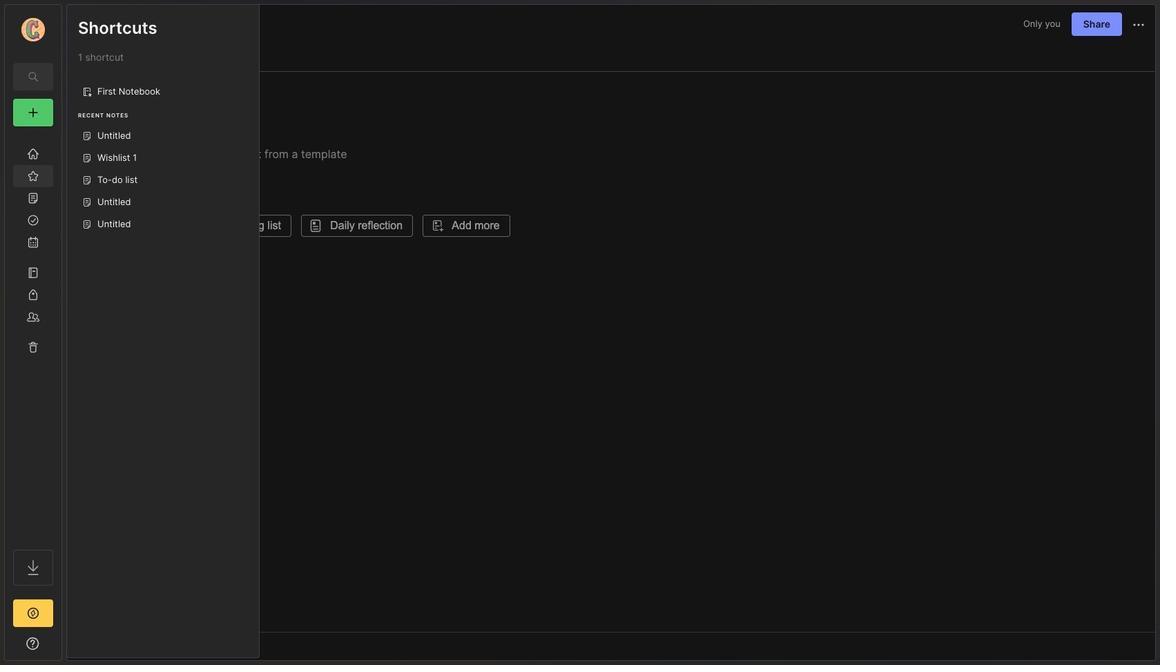 Task type: describe. For each thing, give the bounding box(es) containing it.
main element
[[0, 0, 66, 665]]

expand note image
[[77, 16, 93, 32]]

home image
[[26, 147, 40, 161]]

Account field
[[5, 16, 61, 44]]

Note Editor text field
[[67, 71, 1156, 632]]

WHAT'S NEW field
[[5, 633, 61, 655]]



Task type: vqa. For each thing, say whether or not it's contained in the screenshot.
EXPAND NOTE icon
yes



Task type: locate. For each thing, give the bounding box(es) containing it.
tree
[[5, 135, 61, 537]]

account image
[[21, 18, 45, 41]]

upgrade image
[[25, 605, 41, 622]]

note window element
[[66, 4, 1156, 661]]

edit search image
[[25, 68, 41, 85]]

click to expand image
[[60, 640, 71, 656]]

tree inside main element
[[5, 135, 61, 537]]



